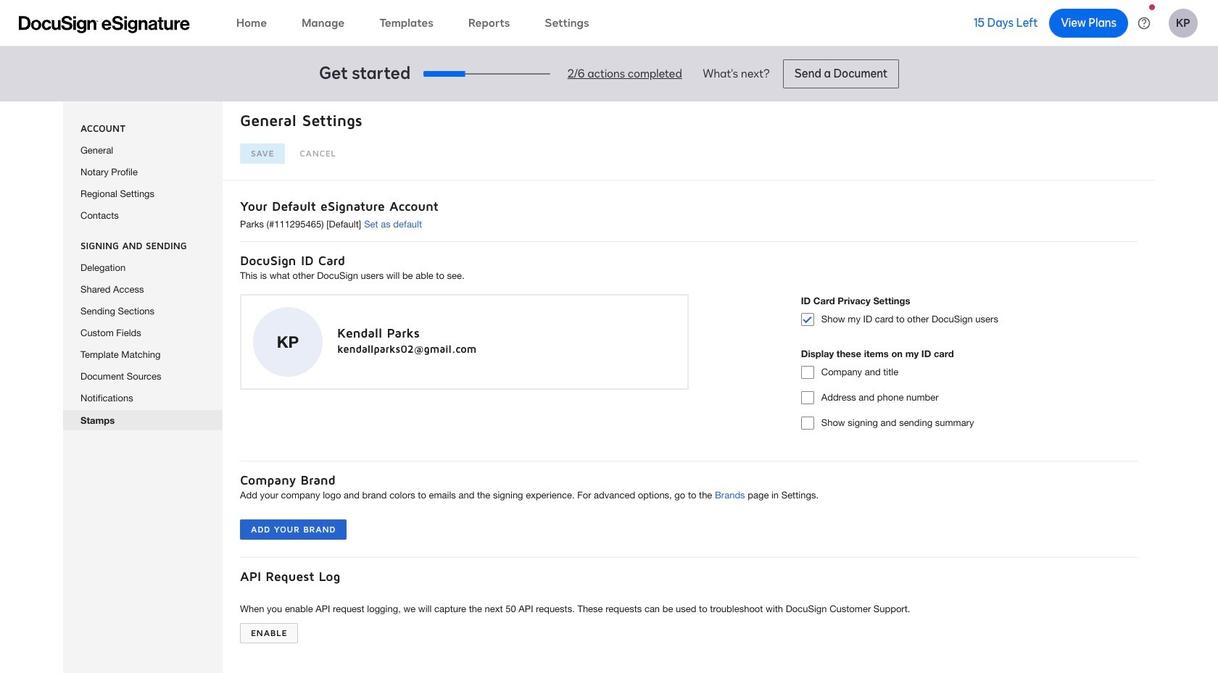 Task type: vqa. For each thing, say whether or not it's contained in the screenshot.
docusign esignature image
yes



Task type: describe. For each thing, give the bounding box(es) containing it.
upload or change your profile image image
[[277, 330, 299, 354]]

docusign esignature image
[[19, 16, 190, 33]]



